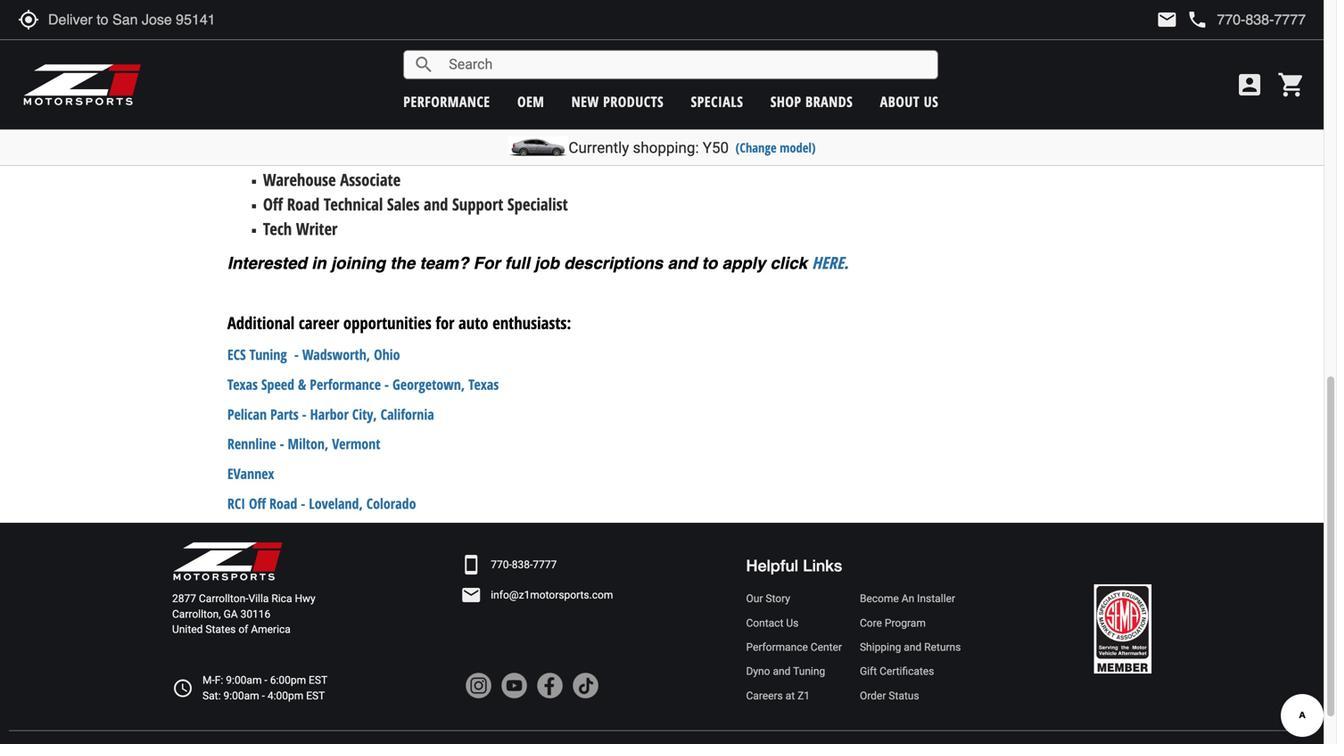 Task type: vqa. For each thing, say whether or not it's contained in the screenshot.
My Orders link
no



Task type: describe. For each thing, give the bounding box(es) containing it.
account_box link
[[1232, 71, 1269, 99]]

new
[[572, 92, 599, 111]]

looking
[[275, 112, 328, 132]]

careers at z1 link
[[747, 688, 842, 704]]

account_box
[[1236, 71, 1265, 99]]

1 vertical spatial at
[[786, 690, 795, 702]]

city,
[[352, 405, 377, 424]]

status
[[889, 690, 920, 702]]

specials
[[691, 92, 744, 111]]

rica
[[272, 593, 292, 605]]

(health,
[[498, 79, 557, 99]]

ecs
[[227, 345, 246, 364]]

shopping_cart
[[1278, 71, 1307, 99]]

an
[[902, 593, 915, 605]]

click
[[771, 253, 808, 273]]

our story
[[747, 593, 791, 605]]

instagram link image
[[465, 672, 492, 699]]

us for about us
[[924, 92, 939, 111]]

shipping and returns
[[860, 641, 962, 654]]

mail phone
[[1157, 9, 1209, 30]]

1 texas from the left
[[227, 375, 258, 394]]

2 texas from the left
[[469, 375, 499, 394]]

2877 carrollton-villa rica hwy carrollton, ga 30116 united states of america
[[172, 593, 316, 636]]

milton,
[[288, 434, 329, 454]]

access_time m-f: 9:00am - 6:00pm est sat: 9:00am - 4:00pm est
[[172, 674, 328, 702]]

1 horizontal spatial for
[[436, 311, 455, 334]]

rennline - milton, vermont link
[[227, 434, 381, 454]]

people
[[421, 112, 471, 132]]

770-
[[491, 559, 512, 571]]

dyno and tuning
[[747, 666, 826, 678]]

villa
[[249, 593, 269, 605]]

phone
[[1187, 9, 1209, 30]]

warehouse
[[263, 168, 336, 191]]

shipping and returns link
[[860, 640, 962, 655]]

1 vertical spatial tuning
[[794, 666, 826, 678]]

- left 6:00pm
[[265, 674, 268, 687]]

gift
[[860, 666, 877, 678]]

career
[[299, 311, 339, 334]]

us for contact us
[[787, 617, 799, 630]]

team?
[[420, 253, 469, 273]]

- left 4:00pm
[[262, 690, 265, 702]]

0 horizontal spatial support
[[328, 143, 379, 166]]

rennline - milton, vermont
[[227, 434, 381, 454]]

ecs tuning  - wadsworth, ohio link
[[227, 345, 400, 364]]

2 horizontal spatial the
[[539, 112, 562, 132]]

0 vertical spatial specialist
[[384, 143, 444, 166]]

pelican
[[227, 405, 267, 424]]

bonus program
[[263, 32, 379, 51]]

and inside interested in joining the team? for full job descriptions and to apply click here .
[[668, 253, 698, 273]]

roles
[[636, 112, 672, 132]]

california
[[381, 405, 434, 424]]

performance center
[[747, 641, 842, 654]]

pelican parts - harbor city, california
[[227, 405, 434, 424]]

our
[[747, 593, 763, 605]]

united
[[172, 623, 203, 636]]

dental
[[561, 79, 609, 99]]

installer
[[918, 593, 956, 605]]

and inside "link"
[[904, 641, 922, 654]]

contact us link
[[747, 616, 842, 631]]

m-
[[203, 674, 215, 687]]

technical
[[324, 193, 383, 216]]

core program link
[[860, 616, 962, 631]]

center
[[811, 641, 842, 654]]

georgetown,
[[393, 375, 465, 394]]

specials link
[[691, 92, 744, 111]]

mail link
[[1157, 9, 1178, 30]]

1 vertical spatial performance
[[747, 641, 808, 654]]

contact us
[[747, 617, 799, 630]]

1 vertical spatial off
[[249, 494, 266, 513]]

harbor
[[310, 405, 349, 424]]

links
[[803, 556, 843, 575]]

here
[[812, 251, 844, 274]]

access_time
[[172, 678, 194, 699]]

oem
[[518, 92, 545, 111]]

30116
[[241, 608, 271, 621]]

about us
[[881, 92, 939, 111]]

careers
[[747, 690, 783, 702]]

program for core program
[[885, 617, 926, 630]]

1 vertical spatial 9:00am
[[224, 690, 259, 702]]

we're
[[227, 112, 270, 132]]

smartphone
[[461, 554, 482, 576]]

our story link
[[747, 591, 842, 607]]

and up warehouse
[[300, 143, 324, 166]]

1 vertical spatial z1
[[798, 690, 810, 702]]

info@z1motorsports.com link
[[491, 588, 613, 603]]

email info@z1motorsports.com
[[461, 585, 613, 606]]

1 horizontal spatial carrollton,
[[737, 112, 814, 132]]

carrollton, inside 2877 carrollton-villa rica hwy carrollton, ga 30116 united states of america
[[172, 608, 221, 621]]

tiktok link image
[[572, 672, 599, 699]]

returns
[[925, 641, 962, 654]]

oem link
[[518, 92, 545, 111]]

products
[[603, 92, 664, 111]]

carrollton-
[[199, 593, 249, 605]]

the for z1
[[356, 112, 379, 132]]

search
[[413, 54, 435, 75]]

the for here
[[390, 253, 415, 273]]

speed
[[261, 375, 295, 394]]

rci off road - loveland, colorado link
[[227, 494, 416, 513]]

following
[[566, 112, 631, 132]]

shop
[[771, 92, 802, 111]]

helpful
[[747, 556, 799, 575]]

838-
[[512, 559, 533, 571]]

story
[[766, 593, 791, 605]]

0 horizontal spatial z1
[[695, 112, 715, 132]]

&
[[298, 375, 306, 394]]

interested in joining the team? for full job descriptions and to apply click here .
[[227, 251, 854, 274]]

0 horizontal spatial performance
[[310, 375, 381, 394]]

shipping
[[860, 641, 902, 654]]

performance
[[404, 92, 491, 111]]

opportunities
[[344, 311, 432, 334]]

gift certificates link
[[860, 664, 962, 679]]



Task type: locate. For each thing, give the bounding box(es) containing it.
ga
[[224, 608, 238, 621]]

america
[[251, 623, 291, 636]]

0 horizontal spatial sales
[[263, 143, 296, 166]]

sales up warehouse
[[263, 143, 296, 166]]

z1 motorsports logo image
[[22, 62, 142, 107]]

competitive
[[263, 79, 351, 99]]

tuning up "speed"
[[250, 345, 287, 364]]

to inside interested in joining the team? for full job descriptions and to apply click here .
[[702, 253, 718, 273]]

1 horizontal spatial specialist
[[508, 193, 568, 216]]

carrollton, down the shop
[[737, 112, 814, 132]]

texas up pelican
[[227, 375, 258, 394]]

road down evannex
[[270, 494, 298, 513]]

1 horizontal spatial sales
[[387, 193, 420, 216]]

apply
[[723, 253, 766, 273]]

tuning down performance center link
[[794, 666, 826, 678]]

about us link
[[881, 92, 939, 111]]

770-838-7777 link
[[491, 558, 557, 573]]

states
[[206, 623, 236, 636]]

1 vertical spatial sales
[[387, 193, 420, 216]]

9:00am right sat:
[[224, 690, 259, 702]]

road down warehouse
[[287, 193, 320, 216]]

support up the associate
[[328, 143, 379, 166]]

of
[[239, 623, 248, 636]]

contact
[[747, 617, 784, 630]]

support
[[328, 143, 379, 166], [453, 193, 504, 216]]

ecs tuning  - wadsworth, ohio
[[227, 345, 400, 364]]

in down "specials" link
[[719, 112, 732, 132]]

and up roles
[[614, 79, 642, 99]]

texas right 'georgetown,'
[[469, 375, 499, 394]]

and down core program link
[[904, 641, 922, 654]]

z1 company logo image
[[172, 541, 284, 583]]

order status
[[860, 690, 920, 702]]

we're looking for the right people to fill for the following roles at z1 in carrollton, georgia:
[[227, 112, 882, 132]]

road inside sales and support specialist warehouse associate off road technical sales and support specialist tech writer
[[287, 193, 320, 216]]

order status link
[[860, 688, 962, 704]]

joining
[[331, 253, 386, 273]]

1 horizontal spatial program
[[885, 617, 926, 630]]

est right 4:00pm
[[306, 690, 325, 702]]

loveland,
[[309, 494, 363, 513]]

my_location
[[18, 9, 39, 30]]

here link
[[812, 251, 844, 274]]

0 vertical spatial road
[[287, 193, 320, 216]]

performance down contact us
[[747, 641, 808, 654]]

become
[[860, 593, 899, 605]]

evannex
[[227, 464, 274, 483]]

us right about
[[924, 92, 939, 111]]

1 horizontal spatial performance
[[747, 641, 808, 654]]

and right dyno
[[773, 666, 791, 678]]

writer
[[296, 217, 338, 240]]

smartphone 770-838-7777
[[461, 554, 557, 576]]

program for bonus program
[[315, 32, 379, 51]]

1 horizontal spatial z1
[[798, 690, 810, 702]]

1 horizontal spatial texas
[[469, 375, 499, 394]]

georgia:
[[818, 112, 882, 132]]

0 horizontal spatial carrollton,
[[172, 608, 221, 621]]

0 horizontal spatial program
[[315, 32, 379, 51]]

1 horizontal spatial in
[[719, 112, 732, 132]]

off inside sales and support specialist warehouse associate off road technical sales and support specialist tech writer
[[263, 193, 283, 216]]

1 vertical spatial road
[[270, 494, 298, 513]]

0 horizontal spatial us
[[787, 617, 799, 630]]

shop brands
[[771, 92, 853, 111]]

sales
[[263, 143, 296, 166], [387, 193, 420, 216]]

1 vertical spatial est
[[306, 690, 325, 702]]

0 horizontal spatial at
[[677, 112, 691, 132]]

9:00am
[[226, 674, 262, 687], [224, 690, 259, 702]]

for down oem
[[515, 112, 534, 132]]

the
[[356, 112, 379, 132], [539, 112, 562, 132], [390, 253, 415, 273]]

and up "team?"
[[424, 193, 448, 216]]

in inside interested in joining the team? for full job descriptions and to apply click here .
[[312, 253, 326, 273]]

0 horizontal spatial the
[[356, 112, 379, 132]]

brands
[[806, 92, 853, 111]]

additional career opportunities for auto enthusiasts:
[[227, 311, 572, 334]]

- left milton,
[[280, 434, 284, 454]]

2 horizontal spatial for
[[515, 112, 534, 132]]

support up for
[[453, 193, 504, 216]]

1 horizontal spatial at
[[786, 690, 795, 702]]

pelican parts - harbor city, california link
[[227, 405, 434, 424]]

0 horizontal spatial texas
[[227, 375, 258, 394]]

1 vertical spatial program
[[885, 617, 926, 630]]

1 vertical spatial in
[[312, 253, 326, 273]]

1 horizontal spatial us
[[924, 92, 939, 111]]

0 vertical spatial est
[[309, 674, 328, 687]]

new products
[[572, 92, 664, 111]]

z1 down dyno and tuning link at the bottom
[[798, 690, 810, 702]]

carrollton, up united
[[172, 608, 221, 621]]

program right bonus
[[315, 32, 379, 51]]

benefits
[[434, 79, 494, 99]]

to left fill
[[476, 112, 490, 132]]

f:
[[215, 674, 223, 687]]

texas speed & performance - georgetown, texas link
[[227, 375, 499, 394]]

ohio
[[374, 345, 400, 364]]

off up "tech"
[[263, 193, 283, 216]]

model)
[[780, 139, 816, 156]]

0 vertical spatial 9:00am
[[226, 674, 262, 687]]

order
[[860, 690, 887, 702]]

0 vertical spatial program
[[315, 32, 379, 51]]

0 vertical spatial carrollton,
[[737, 112, 814, 132]]

0 horizontal spatial to
[[476, 112, 490, 132]]

to left apply
[[702, 253, 718, 273]]

off right rci
[[249, 494, 266, 513]]

1 horizontal spatial support
[[453, 193, 504, 216]]

interested
[[227, 253, 307, 273]]

additional
[[227, 311, 295, 334]]

at
[[677, 112, 691, 132], [786, 690, 795, 702]]

for
[[332, 112, 352, 132], [515, 112, 534, 132], [436, 311, 455, 334]]

facebook link image
[[537, 672, 563, 699]]

0 vertical spatial performance
[[310, 375, 381, 394]]

performance center link
[[747, 640, 842, 655]]

Search search field
[[435, 51, 938, 78]]

rci
[[227, 494, 245, 513]]

the left right
[[356, 112, 379, 132]]

new products link
[[572, 92, 664, 111]]

sat:
[[203, 690, 221, 702]]

bonus
[[263, 32, 310, 51]]

sema member logo image
[[1095, 584, 1152, 674]]

the left "team?"
[[390, 253, 415, 273]]

0 horizontal spatial for
[[332, 112, 352, 132]]

phone link
[[1187, 9, 1307, 30]]

performance down wadsworth,
[[310, 375, 381, 394]]

2877
[[172, 593, 196, 605]]

the down oem link
[[539, 112, 562, 132]]

competitive insurance benefits (health, dental and vision)
[[263, 79, 697, 99]]

vision)
[[646, 79, 697, 99]]

1 vertical spatial specialist
[[508, 193, 568, 216]]

about
[[881, 92, 920, 111]]

insurance
[[356, 79, 429, 99]]

core program
[[860, 617, 926, 630]]

at down dyno and tuning link at the bottom
[[786, 690, 795, 702]]

0 vertical spatial to
[[476, 112, 490, 132]]

1 horizontal spatial to
[[702, 253, 718, 273]]

- left loveland,
[[301, 494, 306, 513]]

at up currently shopping: y50 (change model)
[[677, 112, 691, 132]]

1 vertical spatial carrollton,
[[172, 608, 221, 621]]

0 horizontal spatial tuning
[[250, 345, 287, 364]]

in down writer
[[312, 253, 326, 273]]

right
[[384, 112, 416, 132]]

0 vertical spatial off
[[263, 193, 283, 216]]

0 horizontal spatial in
[[312, 253, 326, 273]]

0 vertical spatial sales
[[263, 143, 296, 166]]

(change
[[736, 139, 777, 156]]

wadsworth,
[[302, 345, 371, 364]]

0 horizontal spatial specialist
[[384, 143, 444, 166]]

.
[[844, 253, 849, 273]]

for left auto
[[436, 311, 455, 334]]

9:00am right f:
[[226, 674, 262, 687]]

and
[[614, 79, 642, 99], [300, 143, 324, 166], [424, 193, 448, 216], [668, 253, 698, 273], [904, 641, 922, 654], [773, 666, 791, 678]]

program inside core program link
[[885, 617, 926, 630]]

specialist up interested in joining the team? for full job descriptions and to apply click here .
[[508, 193, 568, 216]]

shopping_cart link
[[1274, 71, 1307, 99]]

est
[[309, 674, 328, 687], [306, 690, 325, 702]]

program down become an installer
[[885, 617, 926, 630]]

6:00pm
[[270, 674, 306, 687]]

- right parts
[[302, 405, 307, 424]]

z1 down "specials"
[[695, 112, 715, 132]]

0 vertical spatial in
[[719, 112, 732, 132]]

1 horizontal spatial the
[[390, 253, 415, 273]]

for right the "looking"
[[332, 112, 352, 132]]

-
[[385, 375, 389, 394], [302, 405, 307, 424], [280, 434, 284, 454], [301, 494, 306, 513], [265, 674, 268, 687], [262, 690, 265, 702]]

z1
[[695, 112, 715, 132], [798, 690, 810, 702]]

descriptions
[[564, 253, 663, 273]]

0 vertical spatial at
[[677, 112, 691, 132]]

1 vertical spatial us
[[787, 617, 799, 630]]

0 vertical spatial z1
[[695, 112, 715, 132]]

specialist down right
[[384, 143, 444, 166]]

the inside interested in joining the team? for full job descriptions and to apply click here .
[[390, 253, 415, 273]]

road
[[287, 193, 320, 216], [270, 494, 298, 513]]

email
[[461, 585, 482, 606]]

us
[[924, 92, 939, 111], [787, 617, 799, 630]]

1 vertical spatial to
[[702, 253, 718, 273]]

0 vertical spatial support
[[328, 143, 379, 166]]

us down "our story" link
[[787, 617, 799, 630]]

and left apply
[[668, 253, 698, 273]]

- down ohio
[[385, 375, 389, 394]]

0 vertical spatial tuning
[[250, 345, 287, 364]]

1 horizontal spatial tuning
[[794, 666, 826, 678]]

est right 6:00pm
[[309, 674, 328, 687]]

shopping:
[[633, 139, 699, 157]]

youtube link image
[[501, 672, 528, 699]]

sales down the associate
[[387, 193, 420, 216]]

shop brands link
[[771, 92, 853, 111]]

mail
[[1157, 9, 1178, 30]]

0 vertical spatial us
[[924, 92, 939, 111]]

1 vertical spatial support
[[453, 193, 504, 216]]



